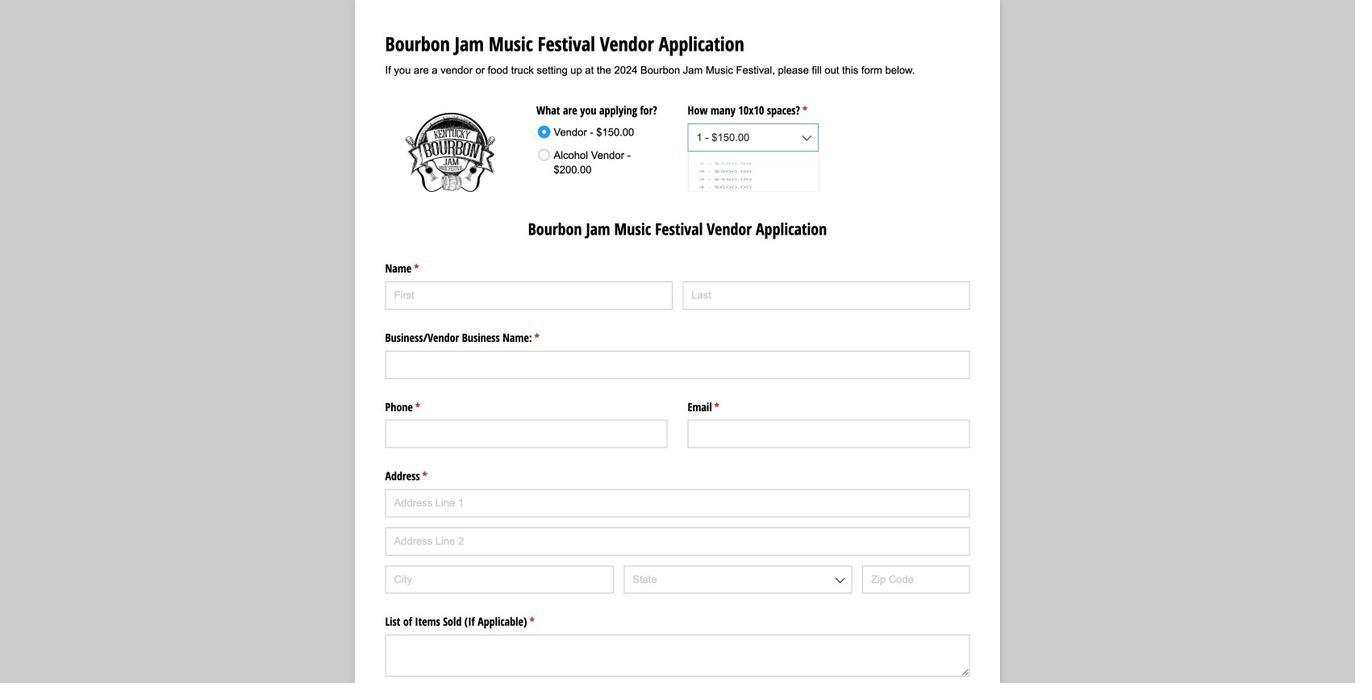 Task type: describe. For each thing, give the bounding box(es) containing it.
First text field
[[385, 282, 673, 310]]

State text field
[[624, 566, 853, 594]]

Address Line 1 text field
[[385, 489, 970, 518]]

Zip Code text field
[[863, 566, 970, 594]]



Task type: locate. For each thing, give the bounding box(es) containing it.
None text field
[[688, 124, 819, 152], [688, 420, 970, 448], [688, 124, 819, 152], [688, 420, 970, 448]]

City text field
[[385, 566, 614, 594]]

Last text field
[[683, 282, 970, 310]]

Address Line 2 text field
[[385, 528, 970, 556]]

None text field
[[385, 351, 970, 379], [385, 420, 668, 448], [385, 635, 970, 677], [385, 351, 970, 379], [385, 420, 668, 448], [385, 635, 970, 677]]

None radio
[[533, 119, 645, 144], [533, 142, 668, 179], [533, 119, 645, 144], [533, 142, 668, 179]]



